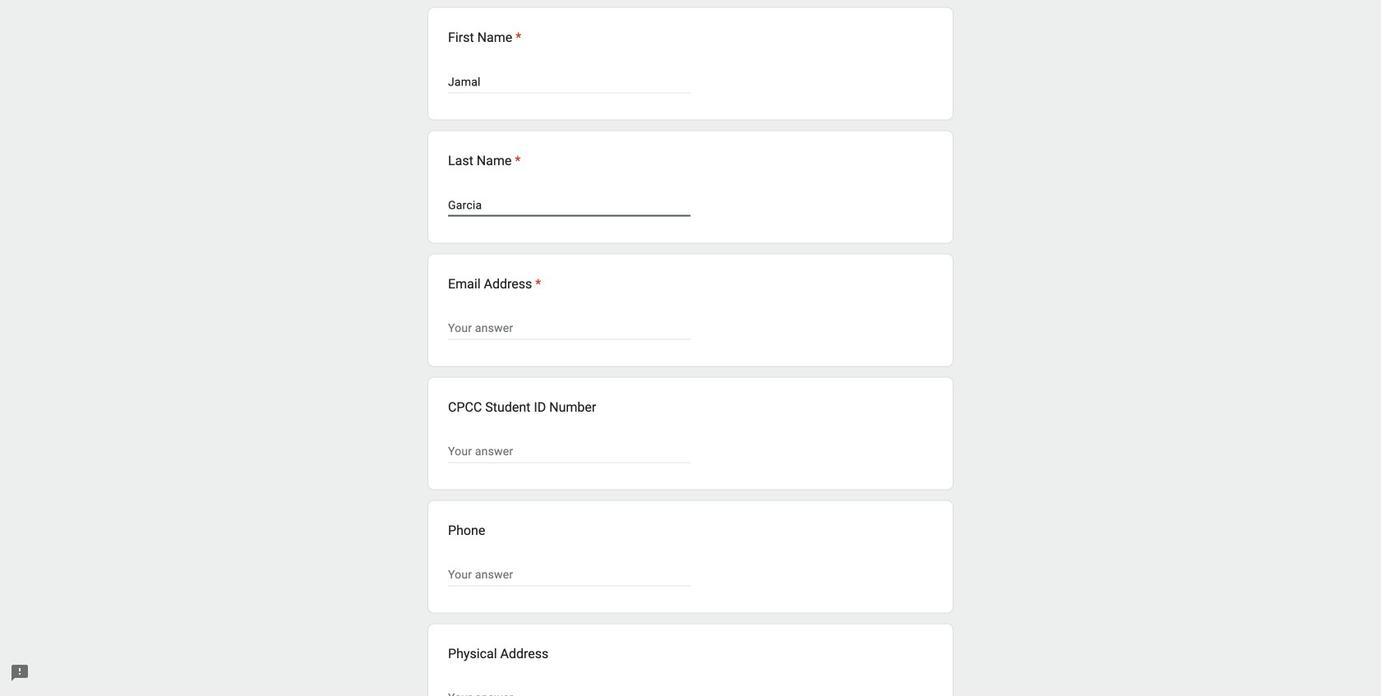 Task type: vqa. For each thing, say whether or not it's contained in the screenshot.
first HEADING from the bottom
yes



Task type: describe. For each thing, give the bounding box(es) containing it.
3 heading from the top
[[448, 274, 541, 294]]

2 vertical spatial required question element
[[532, 274, 541, 294]]

1 heading from the top
[[448, 28, 522, 47]]



Task type: locate. For each thing, give the bounding box(es) containing it.
required question element
[[513, 28, 522, 47], [512, 151, 521, 171], [532, 274, 541, 294]]

0 vertical spatial required question element
[[513, 28, 522, 47]]

1 vertical spatial required question element
[[512, 151, 521, 171]]

2 vertical spatial heading
[[448, 274, 541, 294]]

None text field
[[448, 195, 691, 215], [448, 319, 691, 338], [448, 195, 691, 215], [448, 319, 691, 338]]

1 vertical spatial heading
[[448, 151, 521, 171]]

None text field
[[448, 72, 691, 92], [448, 442, 691, 462], [448, 565, 691, 585], [448, 689, 691, 697], [448, 72, 691, 92], [448, 442, 691, 462], [448, 565, 691, 585], [448, 689, 691, 697]]

heading
[[448, 28, 522, 47], [448, 151, 521, 171], [448, 274, 541, 294]]

list
[[428, 7, 954, 697]]

2 heading from the top
[[448, 151, 521, 171]]

report a problem to google image
[[10, 664, 30, 683]]

0 vertical spatial heading
[[448, 28, 522, 47]]



